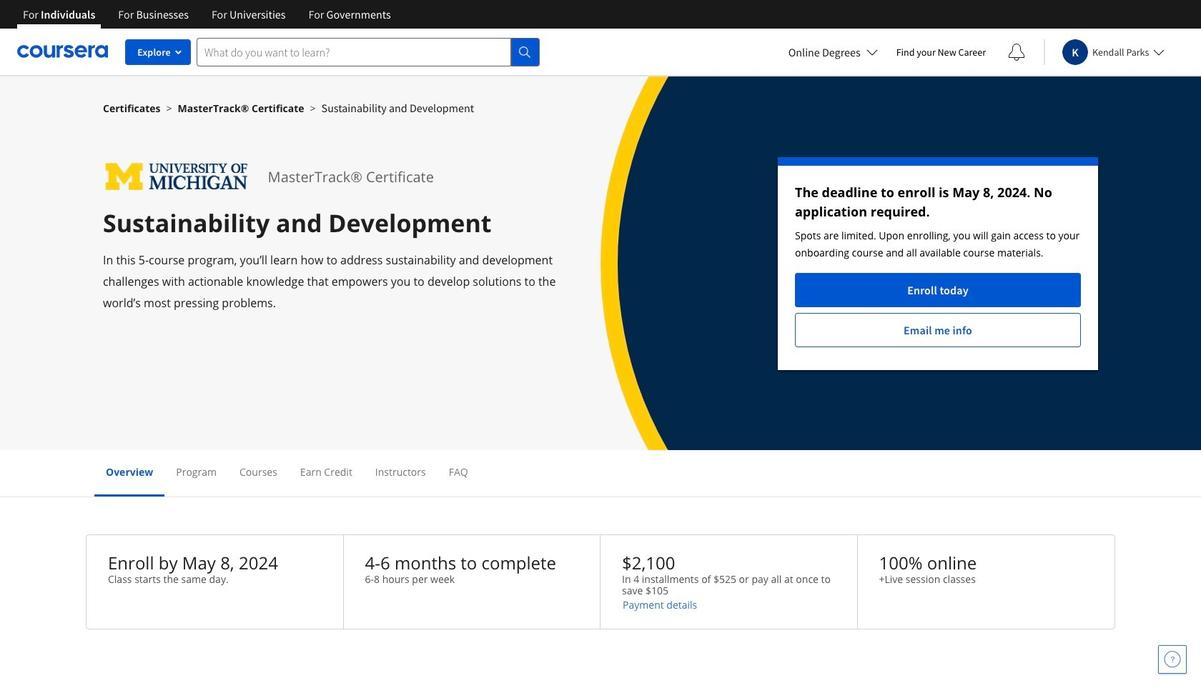 Task type: locate. For each thing, give the bounding box(es) containing it.
help center image
[[1164, 652, 1182, 669]]

status
[[778, 157, 1099, 370]]

banner navigation
[[11, 0, 402, 29]]

None search field
[[197, 38, 540, 66]]



Task type: vqa. For each thing, say whether or not it's contained in the screenshot.
2023 in the UX Design vs. Graphic Design: Choosing the Right Career Path November 29, 2023
no



Task type: describe. For each thing, give the bounding box(es) containing it.
certificate menu element
[[94, 451, 1107, 497]]

university of michigan image
[[103, 157, 251, 197]]

coursera image
[[17, 40, 108, 63]]

What do you want to learn? text field
[[197, 38, 511, 66]]



